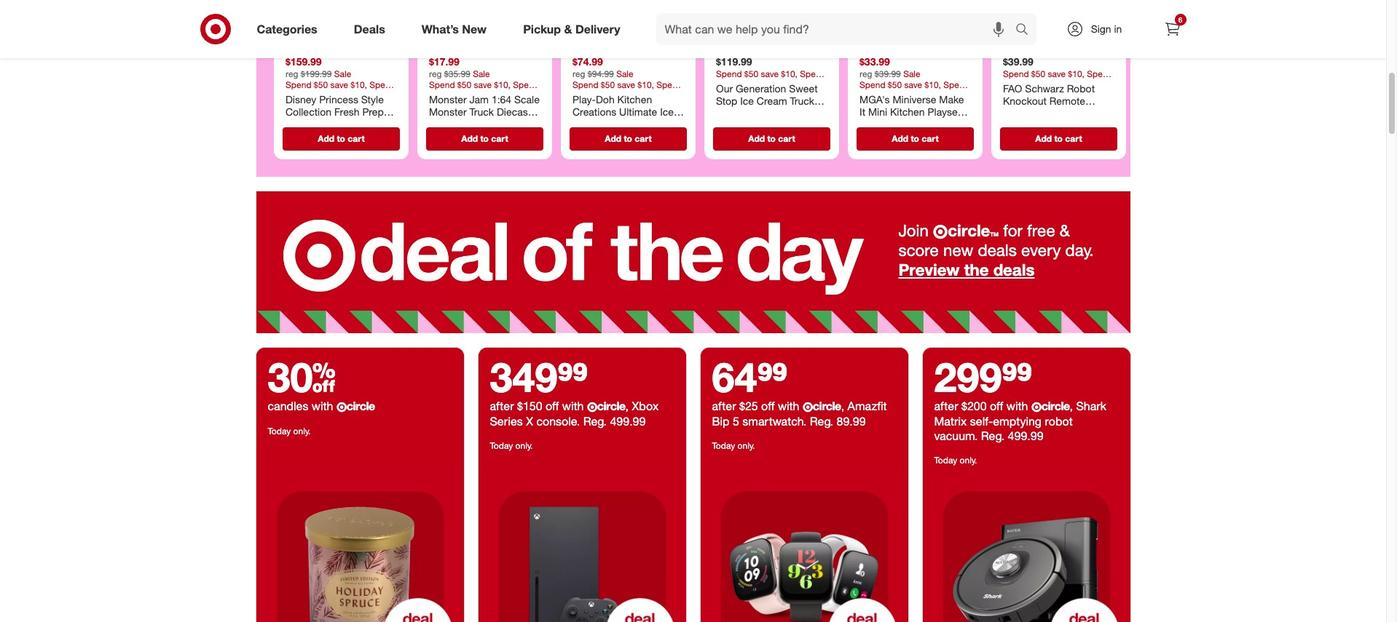 Task type: locate. For each thing, give the bounding box(es) containing it.
$74.99
[[572, 56, 603, 68]]

for right tm
[[1004, 221, 1023, 240]]

after for 349
[[490, 399, 514, 414]]

99 up emptying at the bottom of the page
[[1002, 353, 1033, 402]]

kitchen up ultimate
[[617, 93, 652, 106]]

reg down the $74.99
[[572, 68, 585, 79]]

add down boxing
[[1035, 133, 1052, 144]]

reg down "$159.99"
[[285, 68, 298, 79]]

1 horizontal spatial truck
[[624, 119, 648, 131]]

0 horizontal spatial $39.99
[[875, 68, 901, 79]]

& right pickup
[[564, 22, 572, 36]]

add to cart button down ultimate
[[569, 127, 687, 151]]

for inside our generation sweet stop ice cream truck with electronics for 18" dolls - light blue
[[791, 108, 803, 120]]

series
[[490, 415, 523, 429]]

truck down sweet
[[790, 95, 814, 107]]

349
[[490, 353, 558, 402]]

smartwatch.
[[743, 415, 807, 429]]

monster jam 1:64 scale monster truck diecast 9pk
[[429, 93, 539, 131]]

remote
[[1049, 95, 1085, 107]]

, for 349 99
[[626, 399, 629, 414]]

candles with
[[268, 399, 337, 414]]

4 add from the left
[[748, 133, 765, 144]]

89.99
[[837, 415, 866, 429]]

2 horizontal spatial after
[[934, 399, 959, 414]]

$17.99 reg $35.99 sale
[[429, 56, 490, 79]]

truck inside play-doh kitchen creations ultimate ice cream toy truck playset
[[624, 119, 648, 131]]

sale inside the $159.99 reg $199.99 sale
[[334, 68, 351, 79]]

3 sale from the left
[[616, 68, 633, 79]]

cream down creations
[[572, 119, 603, 131]]

0 vertical spatial cream
[[757, 95, 787, 107]]

target deal of the day image for 299 99
[[923, 472, 1130, 623]]

1 horizontal spatial 99
[[757, 353, 788, 402]]

6 add from the left
[[1035, 133, 1052, 144]]

2 horizontal spatial 99
[[1002, 353, 1033, 402]]

only. down the vacuum.
[[960, 456, 977, 467]]

0 horizontal spatial ,
[[626, 399, 629, 414]]

0 horizontal spatial cream
[[572, 119, 603, 131]]

knockout
[[1003, 95, 1047, 107]]

sale for $159.99
[[334, 68, 351, 79]]

cart down diecast
[[491, 133, 508, 144]]

1 vertical spatial for
[[1004, 221, 1023, 240]]

for inside for free & score new deals every day. preview the deals
[[1004, 221, 1023, 240]]

monster down $35.99
[[429, 93, 466, 106]]

, shark matrix self-emptying robot vacuum. reg. 499.99
[[934, 399, 1107, 444]]

reg. for 64 99
[[810, 415, 834, 429]]

with up emptying at the bottom of the page
[[1007, 399, 1028, 414]]

, inside , amazfit bip 5 smartwatch. reg. 89.99
[[841, 399, 845, 414]]

6 add to cart button from the left
[[1000, 127, 1117, 151]]

349 99
[[490, 353, 588, 402]]

0 horizontal spatial for
[[791, 108, 803, 120]]

2 after from the left
[[712, 399, 736, 414]]

reg. right console.
[[583, 415, 607, 429]]

sale inside $33.99 reg $39.99 sale
[[903, 68, 920, 79]]

with up console.
[[562, 399, 584, 414]]

with
[[716, 108, 735, 120], [312, 399, 333, 414], [562, 399, 584, 414], [778, 399, 800, 414], [1007, 399, 1028, 414]]

reg down '$33.99'
[[859, 68, 872, 79]]

add down the uv
[[892, 133, 908, 144]]

truck down ultimate
[[624, 119, 648, 131]]

99 for 299
[[1002, 353, 1033, 402]]

add for set
[[1035, 133, 1052, 144]]

kitchen inside mga's miniverse make it mini kitchen playset with uv light
[[890, 106, 925, 118]]

doh
[[596, 93, 614, 106]]

$39.99 up fao
[[1003, 56, 1033, 68]]

sale up the miniverse
[[903, 68, 920, 79]]

delivery
[[576, 22, 620, 36]]

with inside our generation sweet stop ice cream truck with electronics for 18" dolls - light blue
[[716, 108, 735, 120]]

& right free
[[1060, 221, 1070, 240]]

deals
[[354, 22, 385, 36]]

with for 64 99
[[778, 399, 800, 414]]

1 add from the left
[[318, 133, 334, 144]]

to for truck
[[767, 133, 776, 144]]

3 off from the left
[[990, 399, 1004, 414]]

playset down the make
[[928, 106, 961, 118]]

1 to from the left
[[337, 133, 345, 144]]

vacuum.
[[934, 429, 978, 444]]

kitchen down "fresh"
[[328, 119, 363, 131]]

2 horizontal spatial truck
[[790, 95, 814, 107]]

add to cart button down electronics
[[713, 127, 830, 151]]

3 to from the left
[[624, 133, 632, 144]]

truck inside the "monster jam 1:64 scale monster truck diecast 9pk"
[[469, 106, 494, 118]]

sale
[[334, 68, 351, 79], [473, 68, 490, 79], [616, 68, 633, 79], [903, 68, 920, 79]]

, inside , shark matrix self-emptying robot vacuum. reg. 499.99
[[1070, 399, 1073, 414]]

2 cart from the left
[[491, 133, 508, 144]]

preview
[[899, 260, 960, 280]]

1 vertical spatial &
[[1060, 221, 1070, 240]]

499.99
[[610, 415, 646, 429], [1008, 429, 1044, 444]]

0 horizontal spatial off
[[546, 399, 559, 414]]

cream inside our generation sweet stop ice cream truck with electronics for 18" dolls - light blue
[[757, 95, 787, 107]]

3 add from the left
[[605, 133, 621, 144]]

with
[[859, 119, 880, 131]]

today down the vacuum.
[[934, 456, 958, 467]]

2 add to cart button from the left
[[426, 127, 543, 151]]

add to cart for cream
[[605, 133, 652, 144]]

2 add from the left
[[461, 133, 478, 144]]

off
[[546, 399, 559, 414], [761, 399, 775, 414], [990, 399, 1004, 414]]

off up smartwatch.
[[761, 399, 775, 414]]

prep
[[362, 106, 383, 118]]

reg.
[[583, 415, 607, 429], [810, 415, 834, 429], [981, 429, 1005, 444]]

light down electronics
[[748, 120, 771, 133]]

reg. left the 89.99
[[810, 415, 834, 429]]

5 add from the left
[[892, 133, 908, 144]]

robot
[[1067, 82, 1095, 95]]

4 cart from the left
[[778, 133, 795, 144]]

cream up electronics
[[757, 95, 787, 107]]

target deal of the day image for 64 99
[[701, 472, 908, 623]]

reg. inside , amazfit bip 5 smartwatch. reg. 89.99
[[810, 415, 834, 429]]

add to cart down the "monster jam 1:64 scale monster truck diecast 9pk"
[[461, 133, 508, 144]]

add down gourmet
[[318, 133, 334, 144]]

deals right the
[[994, 260, 1035, 280]]

circle
[[948, 221, 990, 240], [347, 399, 375, 414], [597, 399, 626, 414], [813, 399, 841, 414], [1042, 399, 1070, 414]]

sale up princess
[[334, 68, 351, 79]]

0 horizontal spatial playset
[[572, 131, 606, 144]]

today only. for 64 99
[[712, 441, 755, 452]]

reg inside $33.99 reg $39.99 sale
[[859, 68, 872, 79]]

reg inside '$17.99 reg $35.99 sale'
[[429, 68, 442, 79]]

off up self-
[[990, 399, 1004, 414]]

0 horizontal spatial ice
[[660, 106, 674, 118]]

today only. down 5
[[712, 441, 755, 452]]

only. down candles with in the left bottom of the page
[[293, 426, 311, 437]]

to down the "monster jam 1:64 scale monster truck diecast 9pk"
[[480, 133, 488, 144]]

off for 349
[[546, 399, 559, 414]]

it
[[859, 106, 865, 118]]

add down toy
[[605, 133, 621, 144]]

0 horizontal spatial after
[[490, 399, 514, 414]]

1 horizontal spatial reg.
[[810, 415, 834, 429]]

with up smartwatch.
[[778, 399, 800, 414]]

4 sale from the left
[[903, 68, 920, 79]]

to down ultimate
[[624, 133, 632, 144]]

0 vertical spatial for
[[791, 108, 803, 120]]

$35.99
[[444, 68, 470, 79]]

the
[[964, 260, 989, 280]]

off up console.
[[546, 399, 559, 414]]

sale inside '$17.99 reg $35.99 sale'
[[473, 68, 490, 79]]

3 , from the left
[[1070, 399, 1073, 414]]

1 horizontal spatial for
[[1004, 221, 1023, 240]]

add to cart down boxing
[[1035, 133, 1082, 144]]

reg inside the $74.99 reg $94.99 sale
[[572, 68, 585, 79]]

2 monster from the top
[[429, 106, 466, 118]]

playset down creations
[[572, 131, 606, 144]]

truck down jam on the top left of the page
[[469, 106, 494, 118]]

add to cart button down boxing
[[1000, 127, 1117, 151]]

deals link
[[342, 13, 403, 45]]

1 add to cart button from the left
[[282, 127, 400, 151]]

today for 64
[[712, 441, 735, 452]]

cart for kitchen
[[922, 133, 939, 144]]

reg for $159.99
[[285, 68, 298, 79]]

after up matrix
[[934, 399, 959, 414]]

today only. down the vacuum.
[[934, 456, 977, 467]]

99 up smartwatch.
[[757, 353, 788, 402]]

to down "fresh"
[[337, 133, 345, 144]]

pickup & delivery link
[[511, 13, 639, 45]]

emptying
[[993, 415, 1042, 429]]

1 horizontal spatial playset
[[928, 106, 961, 118]]

only. down the x
[[516, 441, 533, 452]]

2 add to cart from the left
[[461, 133, 508, 144]]

6 cart from the left
[[1065, 133, 1082, 144]]

4 add to cart from the left
[[748, 133, 795, 144]]

add to cart
[[318, 133, 364, 144], [461, 133, 508, 144], [605, 133, 652, 144], [748, 133, 795, 144], [892, 133, 939, 144], [1035, 133, 1082, 144]]

add to cart down mga's miniverse make it mini kitchen playset with uv light
[[892, 133, 939, 144]]

add to cart down "fresh"
[[318, 133, 364, 144]]

6 to from the left
[[1054, 133, 1063, 144]]

what's new link
[[409, 13, 505, 45]]

today down bip
[[712, 441, 735, 452]]

reg for $17.99
[[429, 68, 442, 79]]

2 reg from the left
[[429, 68, 442, 79]]

with right 'candles'
[[312, 399, 333, 414]]

499.99 down xbox on the left bottom
[[610, 415, 646, 429]]

299
[[934, 353, 1002, 402]]

after $200 off with
[[934, 399, 1032, 414]]

3 add to cart from the left
[[605, 133, 652, 144]]

2 to from the left
[[480, 133, 488, 144]]

sale right $35.99
[[473, 68, 490, 79]]

1 99 from the left
[[558, 353, 588, 402]]

with for 299 99
[[1007, 399, 1028, 414]]

kitchen inside play-doh kitchen creations ultimate ice cream toy truck playset
[[617, 93, 652, 106]]

ice
[[740, 95, 754, 107], [660, 106, 674, 118]]

add to cart for truck
[[748, 133, 795, 144]]

0 horizontal spatial light
[[748, 120, 771, 133]]

with down stop
[[716, 108, 735, 120]]

3 cart from the left
[[634, 133, 652, 144]]

reg. inside the , xbox series x console. reg. 499.99
[[583, 415, 607, 429]]

1 cart from the left
[[347, 133, 364, 144]]

5 add to cart from the left
[[892, 133, 939, 144]]

deals down tm
[[978, 240, 1017, 260]]

cart down set
[[1065, 133, 1082, 144]]

today
[[268, 426, 291, 437], [490, 441, 513, 452], [712, 441, 735, 452], [934, 456, 958, 467]]

add to cart down toy
[[605, 133, 652, 144]]

with for 349 99
[[562, 399, 584, 414]]

2 , from the left
[[841, 399, 845, 414]]

kitchen down the miniverse
[[890, 106, 925, 118]]

fao schwarz robot knockout remote control boxing set
[[1003, 82, 1095, 120]]

target deal of the day image
[[256, 191, 1130, 334], [256, 472, 464, 623], [478, 472, 686, 623], [701, 472, 908, 623], [923, 472, 1130, 623]]

mga's
[[859, 93, 890, 106]]

$39.99
[[1003, 56, 1033, 68], [875, 68, 901, 79]]

light inside our generation sweet stop ice cream truck with electronics for 18" dolls - light blue
[[748, 120, 771, 133]]

add to cart button down the miniverse
[[856, 127, 974, 151]]

add to cart button down diecast
[[426, 127, 543, 151]]

control
[[1003, 108, 1036, 120]]

0 horizontal spatial reg.
[[583, 415, 607, 429]]

1 horizontal spatial light
[[899, 119, 922, 131]]

3 after from the left
[[934, 399, 959, 414]]

sale for $74.99
[[616, 68, 633, 79]]

add for with
[[748, 133, 765, 144]]

2 horizontal spatial kitchen
[[890, 106, 925, 118]]

5 cart from the left
[[922, 133, 939, 144]]

reg
[[285, 68, 298, 79], [429, 68, 442, 79], [572, 68, 585, 79], [859, 68, 872, 79]]

sale inside the $74.99 reg $94.99 sale
[[616, 68, 633, 79]]

cart down mga's miniverse make it mini kitchen playset with uv light
[[922, 133, 939, 144]]

3 reg from the left
[[572, 68, 585, 79]]

monster
[[429, 93, 466, 106], [429, 106, 466, 118]]

1 vertical spatial playset
[[572, 131, 606, 144]]

after up bip
[[712, 399, 736, 414]]

1 vertical spatial monster
[[429, 106, 466, 118]]

1 horizontal spatial &
[[1060, 221, 1070, 240]]

only.
[[293, 426, 311, 437], [516, 441, 533, 452], [738, 441, 755, 452], [960, 456, 977, 467]]

1 horizontal spatial cream
[[757, 95, 787, 107]]

for free & score new deals every day. preview the deals
[[899, 221, 1094, 280]]

cart for cream
[[778, 133, 795, 144]]

$17.99
[[429, 56, 459, 68]]

search button
[[1009, 13, 1044, 48]]

, inside the , xbox series x console. reg. 499.99
[[626, 399, 629, 414]]

, up the robot
[[1070, 399, 1073, 414]]

sweet
[[789, 82, 818, 95]]

2 sale from the left
[[473, 68, 490, 79]]

scale
[[514, 93, 539, 106]]

to for boxing
[[1054, 133, 1063, 144]]

1 vertical spatial cream
[[572, 119, 603, 131]]

reg inside the $159.99 reg $199.99 sale
[[285, 68, 298, 79]]

1 horizontal spatial kitchen
[[617, 93, 652, 106]]

1 horizontal spatial after
[[712, 399, 736, 414]]

cart down "fresh"
[[347, 133, 364, 144]]

sale right $94.99
[[616, 68, 633, 79]]

to for playset
[[911, 133, 919, 144]]

today only. down series
[[490, 441, 533, 452]]

1 add to cart from the left
[[318, 133, 364, 144]]

$159.99 reg $199.99 sale
[[285, 56, 351, 79]]

add to cart button for boxing
[[1000, 127, 1117, 151]]

jam
[[469, 93, 489, 106]]

$39.99 down '$33.99'
[[875, 68, 901, 79]]

5 to from the left
[[911, 133, 919, 144]]

1 horizontal spatial ice
[[740, 95, 754, 107]]

after for 299
[[934, 399, 959, 414]]

after up series
[[490, 399, 514, 414]]

0 vertical spatial monster
[[429, 93, 466, 106]]

6 add to cart from the left
[[1035, 133, 1082, 144]]

0 horizontal spatial &
[[564, 22, 572, 36]]

1 off from the left
[[546, 399, 559, 414]]

5 add to cart button from the left
[[856, 127, 974, 151]]

cart down ultimate
[[634, 133, 652, 144]]

circle for 299 99
[[1042, 399, 1070, 414]]

0 horizontal spatial kitchen
[[328, 119, 363, 131]]

3 add to cart button from the left
[[569, 127, 687, 151]]

2 off from the left
[[761, 399, 775, 414]]

499.99 inside the , xbox series x console. reg. 499.99
[[610, 415, 646, 429]]

add for with
[[892, 133, 908, 144]]

disney princess style collection fresh prep gourmet kitchen
[[285, 93, 383, 131]]

499.99 inside , shark matrix self-emptying robot vacuum. reg. 499.99
[[1008, 429, 1044, 444]]

2 horizontal spatial off
[[990, 399, 1004, 414]]

mini
[[868, 106, 887, 118]]

cart down blue at the top right
[[778, 133, 795, 144]]

light right the uv
[[899, 119, 922, 131]]

2 horizontal spatial ,
[[1070, 399, 1073, 414]]

1 sale from the left
[[334, 68, 351, 79]]

add down electronics
[[748, 133, 765, 144]]

&
[[564, 22, 572, 36], [1060, 221, 1070, 240]]

add to cart for diecast
[[461, 133, 508, 144]]

playset
[[928, 106, 961, 118], [572, 131, 606, 144]]

0 vertical spatial playset
[[928, 106, 961, 118]]

add to cart button down "fresh"
[[282, 127, 400, 151]]

x
[[526, 415, 533, 429]]

add
[[318, 133, 334, 144], [461, 133, 478, 144], [605, 133, 621, 144], [748, 133, 765, 144], [892, 133, 908, 144], [1035, 133, 1052, 144]]

only. for 64
[[738, 441, 755, 452]]

reg down $17.99 at the top of the page
[[429, 68, 442, 79]]

kitchen inside disney princess style collection fresh prep gourmet kitchen
[[328, 119, 363, 131]]

reg. inside , shark matrix self-emptying robot vacuum. reg. 499.99
[[981, 429, 1005, 444]]

ice right ultimate
[[660, 106, 674, 118]]

0 horizontal spatial 499.99
[[610, 415, 646, 429]]

1 reg from the left
[[285, 68, 298, 79]]

1 horizontal spatial 499.99
[[1008, 429, 1044, 444]]

cart for prep
[[347, 133, 364, 144]]

disney
[[285, 93, 316, 106]]

light
[[899, 119, 922, 131], [748, 120, 771, 133]]

, xbox series x console. reg. 499.99
[[490, 399, 659, 429]]

1 after from the left
[[490, 399, 514, 414]]

add to cart button
[[282, 127, 400, 151], [426, 127, 543, 151], [569, 127, 687, 151], [713, 127, 830, 151], [856, 127, 974, 151], [1000, 127, 1117, 151]]

today down series
[[490, 441, 513, 452]]

4 add to cart button from the left
[[713, 127, 830, 151]]

to down blue at the top right
[[767, 133, 776, 144]]

to down boxing
[[1054, 133, 1063, 144]]

0 horizontal spatial 99
[[558, 353, 588, 402]]

499.99 left the robot
[[1008, 429, 1044, 444]]

$159.99
[[285, 56, 321, 68]]

1 horizontal spatial off
[[761, 399, 775, 414]]

add to cart down blue at the top right
[[748, 133, 795, 144]]

for
[[791, 108, 803, 120], [1004, 221, 1023, 240]]

add to cart button for playset
[[856, 127, 974, 151]]

, left xbox on the left bottom
[[626, 399, 629, 414]]

1 , from the left
[[626, 399, 629, 414]]

, up the 89.99
[[841, 399, 845, 414]]

4 to from the left
[[767, 133, 776, 144]]

reg. down after $200 off with
[[981, 429, 1005, 444]]

4 reg from the left
[[859, 68, 872, 79]]

ice down generation
[[740, 95, 754, 107]]

0 horizontal spatial truck
[[469, 106, 494, 118]]

only. down 5
[[738, 441, 755, 452]]

2 99 from the left
[[757, 353, 788, 402]]

monster up 9pk
[[429, 106, 466, 118]]

truck
[[790, 95, 814, 107], [469, 106, 494, 118], [624, 119, 648, 131]]

dolls
[[716, 120, 739, 133]]

add down the "monster jam 1:64 scale monster truck diecast 9pk"
[[461, 133, 478, 144]]

1 horizontal spatial ,
[[841, 399, 845, 414]]

99 up console.
[[558, 353, 588, 402]]

3 99 from the left
[[1002, 353, 1033, 402]]

for left 18"
[[791, 108, 803, 120]]

to down mga's miniverse make it mini kitchen playset with uv light
[[911, 133, 919, 144]]

2 horizontal spatial reg.
[[981, 429, 1005, 444]]



Task type: vqa. For each thing, say whether or not it's contained in the screenshot.


Task type: describe. For each thing, give the bounding box(es) containing it.
princess
[[319, 93, 358, 106]]

99 for 349
[[558, 353, 588, 402]]

to for gourmet
[[337, 133, 345, 144]]

stop
[[716, 95, 737, 107]]

sign in link
[[1054, 13, 1145, 45]]

$150
[[517, 399, 543, 414]]

every
[[1022, 240, 1061, 260]]

toy
[[606, 119, 621, 131]]

$94.99
[[588, 68, 614, 79]]

bip
[[712, 415, 730, 429]]

, amazfit bip 5 smartwatch. reg. 89.99
[[712, 399, 887, 429]]

9pk
[[429, 119, 446, 131]]

new
[[944, 240, 974, 260]]

playset inside mga's miniverse make it mini kitchen playset with uv light
[[928, 106, 961, 118]]

amazfit
[[848, 399, 887, 414]]

after $150 off with
[[490, 399, 587, 414]]

truck inside our generation sweet stop ice cream truck with electronics for 18" dolls - light blue
[[790, 95, 814, 107]]

99 for 64
[[757, 353, 788, 402]]

play-
[[572, 93, 596, 106]]

What can we help you find? suggestions appear below search field
[[656, 13, 1019, 45]]

score
[[899, 240, 939, 260]]

sign
[[1091, 23, 1112, 35]]

style
[[361, 93, 383, 106]]

categories link
[[244, 13, 336, 45]]

6 link
[[1157, 13, 1189, 45]]

xbox
[[632, 399, 659, 414]]

, for 299 99
[[1070, 399, 1073, 414]]

only. for 349
[[516, 441, 533, 452]]

add for toy
[[605, 133, 621, 144]]

categories
[[257, 22, 317, 36]]

play-doh kitchen creations ultimate ice cream toy truck playset
[[572, 93, 674, 144]]

join
[[899, 221, 929, 240]]

$74.99 reg $94.99 sale
[[572, 56, 633, 79]]

pickup & delivery
[[523, 22, 620, 36]]

search
[[1009, 23, 1044, 38]]

reg for $33.99
[[859, 68, 872, 79]]

$39.99 inside $33.99 reg $39.99 sale
[[875, 68, 901, 79]]

ultimate
[[619, 106, 657, 118]]

tm
[[990, 231, 999, 238]]

light inside mga's miniverse make it mini kitchen playset with uv light
[[899, 119, 922, 131]]

gourmet
[[285, 119, 326, 131]]

$199.99
[[300, 68, 331, 79]]

day.
[[1066, 240, 1094, 260]]

only. for 299
[[960, 456, 977, 467]]

, for 64 99
[[841, 399, 845, 414]]

circle for 64 99
[[813, 399, 841, 414]]

today down 'candles'
[[268, 426, 291, 437]]

diecast
[[497, 106, 531, 118]]

sale for $33.99
[[903, 68, 920, 79]]

blue
[[774, 120, 794, 133]]

5
[[733, 415, 739, 429]]

free
[[1027, 221, 1056, 240]]

to for diecast
[[480, 133, 488, 144]]

today only. for 299 99
[[934, 456, 977, 467]]

to for cream
[[624, 133, 632, 144]]

collection
[[285, 106, 331, 118]]

1:64
[[491, 93, 511, 106]]

add for 9pk
[[461, 133, 478, 144]]

after $25 off with
[[712, 399, 803, 414]]

what's
[[422, 22, 459, 36]]

mga's miniverse make it mini kitchen playset with uv light
[[859, 93, 964, 131]]

$33.99
[[859, 56, 890, 68]]

1 horizontal spatial $39.99
[[1003, 56, 1033, 68]]

0 vertical spatial &
[[564, 22, 572, 36]]

today only. for 349 99
[[490, 441, 533, 452]]

carousel region
[[256, 0, 1130, 191]]

target deal of the day image for 349 99
[[478, 472, 686, 623]]

cream inside play-doh kitchen creations ultimate ice cream toy truck playset
[[572, 119, 603, 131]]

today for 299
[[934, 456, 958, 467]]

30
[[268, 353, 336, 402]]

6
[[1179, 15, 1183, 24]]

generation
[[736, 82, 786, 95]]

join ◎ circle tm
[[899, 221, 999, 240]]

cart for truck
[[491, 133, 508, 144]]

sign in
[[1091, 23, 1122, 35]]

18"
[[806, 108, 822, 120]]

our
[[716, 82, 733, 95]]

cart for ice
[[634, 133, 652, 144]]

add for kitchen
[[318, 133, 334, 144]]

today only. down 'candles'
[[268, 426, 311, 437]]

playset inside play-doh kitchen creations ultimate ice cream toy truck playset
[[572, 131, 606, 144]]

fresh
[[334, 106, 359, 118]]

$119.99
[[716, 56, 752, 68]]

$200
[[962, 399, 987, 414]]

circle for 349 99
[[597, 399, 626, 414]]

cart for control
[[1065, 133, 1082, 144]]

in
[[1114, 23, 1122, 35]]

new
[[462, 22, 487, 36]]

reg. for 349 99
[[583, 415, 607, 429]]

add to cart for playset
[[892, 133, 939, 144]]

add to cart button for truck
[[713, 127, 830, 151]]

64 99
[[712, 353, 788, 402]]

& inside for free & score new deals every day. preview the deals
[[1060, 221, 1070, 240]]

off for 64
[[761, 399, 775, 414]]

self-
[[970, 415, 993, 429]]

pickup
[[523, 22, 561, 36]]

off for 299
[[990, 399, 1004, 414]]

matrix
[[934, 415, 967, 429]]

fao
[[1003, 82, 1022, 95]]

sale for $17.99
[[473, 68, 490, 79]]

add to cart button for cream
[[569, 127, 687, 151]]

shark
[[1077, 399, 1107, 414]]

add to cart button for diecast
[[426, 127, 543, 151]]

1 monster from the top
[[429, 93, 466, 106]]

electronics
[[738, 108, 788, 120]]

after for 64
[[712, 399, 736, 414]]

set
[[1074, 108, 1089, 120]]

candles
[[268, 399, 308, 414]]

add to cart for gourmet
[[318, 133, 364, 144]]

ice inside play-doh kitchen creations ultimate ice cream toy truck playset
[[660, 106, 674, 118]]

ice inside our generation sweet stop ice cream truck with electronics for 18" dolls - light blue
[[740, 95, 754, 107]]

boxing
[[1039, 108, 1071, 120]]

add to cart button for gourmet
[[282, 127, 400, 151]]

console.
[[537, 415, 580, 429]]

today for 349
[[490, 441, 513, 452]]

robot
[[1045, 415, 1073, 429]]

add to cart for boxing
[[1035, 133, 1082, 144]]

our generation sweet stop ice cream truck with electronics for 18" dolls - light blue
[[716, 82, 822, 133]]

uv
[[883, 119, 896, 131]]

miniverse
[[892, 93, 936, 106]]

reg for $74.99
[[572, 68, 585, 79]]



